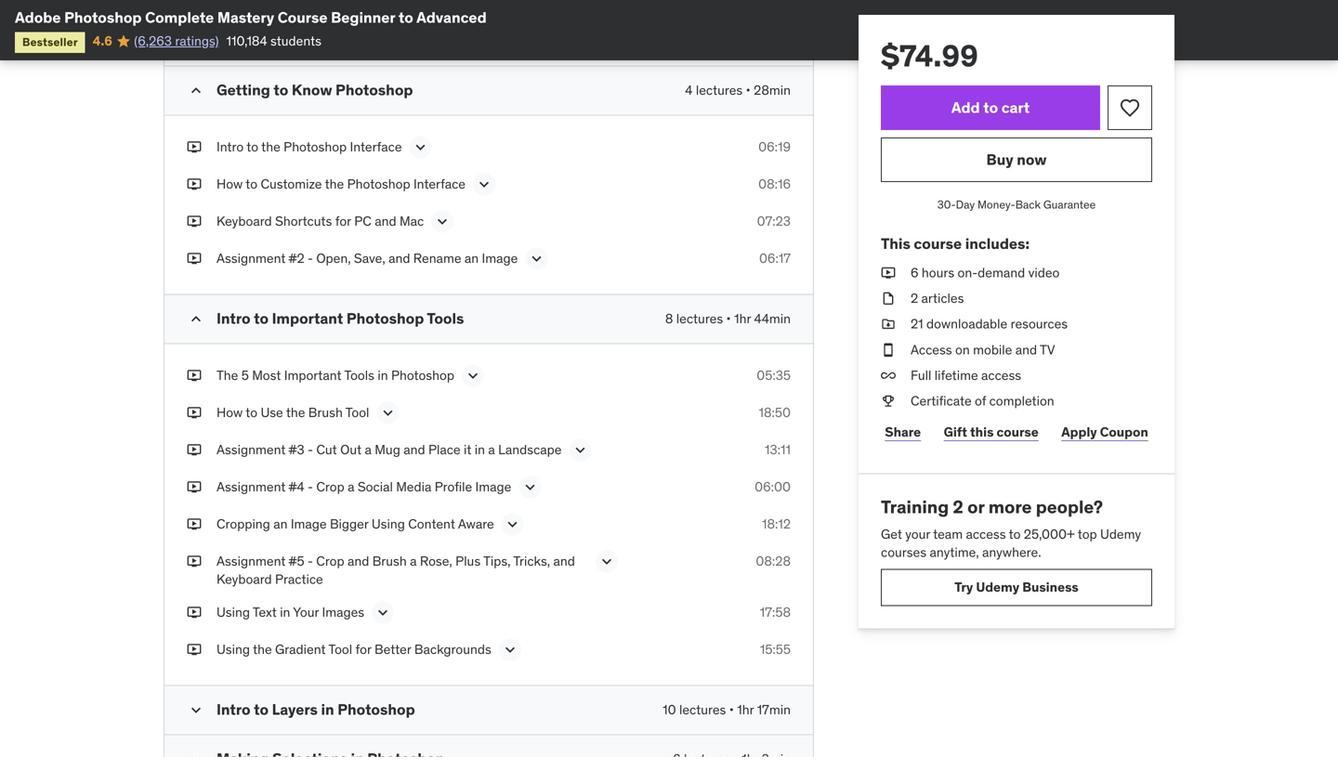 Task type: describe. For each thing, give the bounding box(es) containing it.
adobe photoshop complete mastery course beginner to advanced
[[15, 8, 487, 27]]

bestseller
[[22, 35, 78, 49]]

tricks,
[[513, 553, 550, 570]]

and right pc
[[375, 213, 396, 230]]

0 horizontal spatial course
[[278, 8, 328, 27]]

full
[[911, 367, 932, 384]]

0 horizontal spatial interface
[[350, 138, 402, 155]]

to for how to get the most out of this course
[[246, 21, 258, 38]]

articles
[[922, 290, 964, 307]]

apply coupon
[[1062, 424, 1149, 441]]

and right mug
[[404, 441, 425, 458]]

05:35
[[757, 367, 791, 384]]

1 vertical spatial out
[[340, 441, 362, 458]]

of inside button
[[364, 21, 375, 38]]

show lecture description image for assignment #4 - crop a social media profile image
[[521, 478, 539, 497]]

17:58
[[760, 604, 791, 621]]

show lecture description image for intro to the photoshop interface
[[411, 138, 430, 157]]

photoshop up pc
[[347, 176, 410, 192]]

buy
[[987, 150, 1014, 169]]

2 inside training 2 or more people? get your team access to 25,000+ top udemy courses anytime, anywhere.
[[953, 496, 964, 518]]

to for how to customize the photoshop interface
[[246, 176, 258, 192]]

1 horizontal spatial for
[[356, 641, 371, 658]]

to for intro to important photoshop tools
[[254, 309, 269, 328]]

intro to layers in photoshop
[[217, 701, 415, 720]]

5
[[241, 367, 249, 384]]

(6,263 ratings)
[[134, 32, 219, 49]]

assignment #4 - crop a social media profile image
[[217, 479, 511, 495]]

resources
[[1011, 316, 1068, 332]]

intro for intro to important photoshop tools
[[217, 309, 251, 328]]

6 hours on-demand video
[[911, 264, 1060, 281]]

using text in your images
[[217, 604, 364, 621]]

xsmall image for using the gradient tool for better backgrounds
[[187, 641, 202, 659]]

#2
[[289, 250, 305, 267]]

show lecture description image for using text in your images
[[374, 604, 392, 622]]

buy now
[[987, 150, 1047, 169]]

13:11
[[765, 441, 791, 458]]

day
[[956, 198, 975, 212]]

- for #4
[[308, 479, 313, 495]]

in right text
[[280, 604, 290, 621]]

25,000+
[[1024, 526, 1075, 543]]

xsmall image for keyboard shortcuts for pc and mac
[[187, 212, 202, 231]]

30-
[[938, 198, 956, 212]]

share button
[[881, 414, 925, 451]]

mac
[[400, 213, 424, 230]]

access on mobile and tv
[[911, 341, 1055, 358]]

to inside training 2 or more people? get your team access to 25,000+ top udemy courses anytime, anywhere.
[[1009, 526, 1021, 543]]

on-
[[958, 264, 978, 281]]

cart
[[1002, 98, 1030, 117]]

1 horizontal spatial an
[[465, 250, 479, 267]]

a left mug
[[365, 441, 372, 458]]

- for #2
[[308, 250, 313, 267]]

bigger
[[330, 516, 369, 533]]

06:17
[[759, 250, 791, 267]]

1 horizontal spatial interface
[[414, 176, 466, 192]]

lectures for intro to important photoshop tools
[[676, 310, 723, 327]]

1 vertical spatial important
[[284, 367, 342, 384]]

(6,263
[[134, 32, 172, 49]]

• for intro to layers in photoshop
[[729, 702, 734, 719]]

money-
[[978, 198, 1016, 212]]

0 horizontal spatial 2
[[911, 290, 918, 307]]

08:28
[[756, 553, 791, 570]]

0 horizontal spatial an
[[273, 516, 288, 533]]

rename
[[413, 250, 461, 267]]

access
[[911, 341, 952, 358]]

share
[[885, 424, 921, 441]]

assignment for assignment #3 - cut out a mug and place it in a landscape
[[217, 441, 286, 458]]

to for add to cart
[[984, 98, 998, 117]]

intro for intro to layers in photoshop
[[217, 701, 251, 720]]

photoshop right know
[[336, 80, 413, 99]]

photoshop up 4.6
[[64, 8, 142, 27]]

customize
[[261, 176, 322, 192]]

now
[[1017, 150, 1047, 169]]

gift
[[944, 424, 967, 441]]

10
[[663, 702, 676, 719]]

save,
[[354, 250, 385, 267]]

use
[[261, 404, 283, 421]]

crop for a
[[316, 479, 345, 495]]

07:23
[[757, 213, 791, 230]]

21
[[911, 316, 924, 332]]

adobe
[[15, 8, 61, 27]]

keyboard shortcuts for pc and mac
[[217, 213, 424, 230]]

profile
[[435, 479, 472, 495]]

tools for photoshop
[[427, 309, 464, 328]]

06:19
[[759, 138, 791, 155]]

better
[[375, 641, 411, 658]]

1 keyboard from the top
[[217, 213, 272, 230]]

show lecture description image for using the gradient tool for better backgrounds
[[501, 641, 519, 660]]

guarantee
[[1044, 198, 1096, 212]]

and left tv
[[1016, 341, 1037, 358]]

this inside button
[[378, 21, 402, 38]]

rose,
[[420, 553, 452, 570]]

28min
[[754, 82, 791, 99]]

44min
[[754, 310, 791, 327]]

mobile
[[973, 341, 1012, 358]]

110,184 students
[[226, 32, 322, 49]]

text
[[253, 604, 277, 621]]

downloadable
[[927, 316, 1008, 332]]

wishlist image
[[1119, 97, 1141, 119]]

show lecture description image for cropping an image bigger using content aware
[[504, 515, 522, 534]]

how to use the brush tool
[[217, 404, 369, 421]]

xsmall image for the 5 most important tools in photoshop
[[187, 367, 202, 385]]

certificate
[[911, 393, 972, 409]]

to for getting to know photoshop
[[274, 80, 288, 99]]

#5
[[289, 553, 304, 570]]

using for using text in your images
[[217, 604, 250, 621]]

gift this course link
[[940, 414, 1043, 451]]

• for intro to important photoshop tools
[[726, 310, 731, 327]]

try
[[955, 579, 973, 596]]

getting to know photoshop
[[217, 80, 413, 99]]

add to cart
[[952, 98, 1030, 117]]

in right layers
[[321, 701, 334, 720]]

4
[[685, 82, 693, 99]]

gift this course
[[944, 424, 1039, 441]]

keyboard inside assignment #5 - crop and brush a rose, plus tips, tricks, and keyboard practice
[[217, 571, 272, 588]]

course inside button
[[405, 21, 446, 38]]

8
[[665, 310, 673, 327]]

beginner
[[331, 8, 395, 27]]

a left "social"
[[348, 479, 355, 495]]

6
[[911, 264, 919, 281]]

it
[[464, 441, 472, 458]]

people?
[[1036, 496, 1103, 518]]

team
[[933, 526, 963, 543]]

how for getting to know photoshop
[[217, 176, 243, 192]]

add to cart button
[[881, 86, 1100, 130]]

layers
[[272, 701, 318, 720]]

10 lectures • 1hr 17min
[[663, 702, 791, 719]]

assignment #5 - crop and brush a rose, plus tips, tricks, and keyboard practice
[[217, 553, 575, 588]]

4.6
[[93, 32, 112, 49]]

xsmall image for using text in your images
[[187, 604, 202, 622]]

your
[[905, 526, 930, 543]]



Task type: vqa. For each thing, say whether or not it's contained in the screenshot.


Task type: locate. For each thing, give the bounding box(es) containing it.
brush up the cut
[[308, 404, 343, 421]]

most inside button
[[307, 21, 336, 38]]

crop inside assignment #5 - crop and brush a rose, plus tips, tricks, and keyboard practice
[[316, 553, 344, 570]]

0 vertical spatial this
[[378, 21, 402, 38]]

photoshop up place
[[391, 367, 454, 384]]

0 vertical spatial udemy
[[1100, 526, 1141, 543]]

tools down intro to important photoshop tools
[[344, 367, 375, 384]]

important down #2
[[272, 309, 343, 328]]

image right rename
[[482, 250, 518, 267]]

or
[[968, 496, 985, 518]]

0 vertical spatial interface
[[350, 138, 402, 155]]

image for intro to important photoshop tools
[[475, 479, 511, 495]]

intro down getting
[[217, 138, 244, 155]]

1 horizontal spatial 2
[[953, 496, 964, 518]]

assignment for assignment #5 - crop and brush a rose, plus tips, tricks, and keyboard practice
[[217, 553, 286, 570]]

hours
[[922, 264, 955, 281]]

of right students
[[364, 21, 375, 38]]

1 horizontal spatial course
[[405, 21, 446, 38]]

the for customize
[[325, 176, 344, 192]]

1 vertical spatial access
[[966, 526, 1006, 543]]

xsmall image for assignment #5 - crop and brush a rose, plus tips, tricks, and keyboard practice
[[187, 553, 202, 571]]

get inside button
[[261, 21, 282, 38]]

2 vertical spatial small image
[[187, 751, 205, 757]]

0 horizontal spatial brush
[[308, 404, 343, 421]]

0 vertical spatial small image
[[187, 81, 205, 100]]

1 horizontal spatial get
[[881, 526, 902, 543]]

8 lectures • 1hr 44min
[[665, 310, 791, 327]]

gradient
[[275, 641, 326, 658]]

1 vertical spatial image
[[475, 479, 511, 495]]

a
[[365, 441, 372, 458], [488, 441, 495, 458], [348, 479, 355, 495], [410, 553, 417, 570]]

buy now button
[[881, 138, 1152, 182]]

1 vertical spatial keyboard
[[217, 571, 272, 588]]

3 how from the top
[[217, 404, 243, 421]]

keyboard up text
[[217, 571, 272, 588]]

0 vertical spatial using
[[372, 516, 405, 533]]

assignment up cropping
[[217, 479, 286, 495]]

show lecture description image for how to customize the photoshop interface
[[475, 175, 494, 194]]

2 assignment from the top
[[217, 441, 286, 458]]

assignment inside assignment #5 - crop and brush a rose, plus tips, tricks, and keyboard practice
[[217, 553, 286, 570]]

1 vertical spatial •
[[726, 310, 731, 327]]

get
[[261, 21, 282, 38], [881, 526, 902, 543]]

1 vertical spatial of
[[975, 393, 986, 409]]

to inside add to cart button
[[984, 98, 998, 117]]

0 vertical spatial tools
[[427, 309, 464, 328]]

1 horizontal spatial most
[[307, 21, 336, 38]]

06:00
[[755, 479, 791, 495]]

anywhere.
[[982, 544, 1041, 561]]

lectures
[[696, 82, 743, 99], [676, 310, 723, 327], [679, 702, 726, 719]]

show lecture description image for assignment #3 - cut out a mug and place it in a landscape
[[571, 441, 590, 460]]

of down the full lifetime access
[[975, 393, 986, 409]]

show lecture description image
[[411, 138, 430, 157], [475, 175, 494, 194], [433, 212, 452, 231], [527, 250, 546, 268], [379, 404, 397, 422], [571, 441, 590, 460], [374, 604, 392, 622]]

how to get the most out of this course button
[[217, 21, 446, 43]]

video
[[1028, 264, 1060, 281]]

show lecture description image right backgrounds
[[501, 641, 519, 660]]

brush inside assignment #5 - crop and brush a rose, plus tips, tricks, and keyboard practice
[[372, 553, 407, 570]]

out inside button
[[339, 21, 361, 38]]

show lecture description image right tricks,
[[598, 553, 616, 571]]

0 vertical spatial lectures
[[696, 82, 743, 99]]

lectures for getting to know photoshop
[[696, 82, 743, 99]]

lectures right 10
[[679, 702, 726, 719]]

udemy right the 'top' at the bottom right of page
[[1100, 526, 1141, 543]]

access down or
[[966, 526, 1006, 543]]

udemy inside training 2 or more people? get your team access to 25,000+ top udemy courses anytime, anywhere.
[[1100, 526, 1141, 543]]

and
[[375, 213, 396, 230], [389, 250, 410, 267], [1016, 341, 1037, 358], [404, 441, 425, 458], [348, 553, 369, 570], [553, 553, 575, 570]]

interface up how to customize the photoshop interface
[[350, 138, 402, 155]]

using left text
[[217, 604, 250, 621]]

1 horizontal spatial udemy
[[1100, 526, 1141, 543]]

photoshop down save,
[[347, 309, 424, 328]]

small image
[[187, 701, 205, 720]]

1 vertical spatial 1hr
[[737, 702, 754, 719]]

getting
[[217, 80, 270, 99]]

0 horizontal spatial of
[[364, 21, 375, 38]]

1 horizontal spatial this
[[881, 234, 911, 253]]

the
[[217, 367, 238, 384]]

2 how from the top
[[217, 176, 243, 192]]

1 vertical spatial udemy
[[976, 579, 1020, 596]]

0 horizontal spatial this
[[378, 21, 402, 38]]

a inside assignment #5 - crop and brush a rose, plus tips, tricks, and keyboard practice
[[410, 553, 417, 570]]

access inside training 2 or more people? get your team access to 25,000+ top udemy courses anytime, anywhere.
[[966, 526, 1006, 543]]

tool down the 5 most important tools in photoshop
[[346, 404, 369, 421]]

- right '#3'
[[308, 441, 313, 458]]

assignment down use at the left of the page
[[217, 441, 286, 458]]

0 vertical spatial how
[[217, 21, 243, 38]]

landscape
[[498, 441, 562, 458]]

using left the "gradient"
[[217, 641, 250, 658]]

1 vertical spatial small image
[[187, 310, 205, 329]]

your
[[293, 604, 319, 621]]

0 horizontal spatial for
[[335, 213, 351, 230]]

- right #2
[[308, 250, 313, 267]]

2 vertical spatial how
[[217, 404, 243, 421]]

3 intro from the top
[[217, 701, 251, 720]]

image down #4
[[291, 516, 327, 533]]

assignment for assignment #2 - open, save, and rename an image
[[217, 250, 286, 267]]

2 vertical spatial intro
[[217, 701, 251, 720]]

3 assignment from the top
[[217, 479, 286, 495]]

to for intro to layers in photoshop
[[254, 701, 269, 720]]

0 vertical spatial important
[[272, 309, 343, 328]]

course right beginner
[[405, 21, 446, 38]]

lectures right "8"
[[676, 310, 723, 327]]

1hr left 17min
[[737, 702, 754, 719]]

0 vertical spatial get
[[261, 21, 282, 38]]

• left 44min
[[726, 310, 731, 327]]

0 vertical spatial course
[[914, 234, 962, 253]]

show lecture description image for assignment #2 - open, save, and rename an image
[[527, 250, 546, 268]]

show lecture description image up it
[[464, 367, 482, 385]]

1hr left 44min
[[734, 310, 751, 327]]

0 vertical spatial keyboard
[[217, 213, 272, 230]]

1 vertical spatial lectures
[[676, 310, 723, 327]]

brush
[[308, 404, 343, 421], [372, 553, 407, 570]]

2 small image from the top
[[187, 310, 205, 329]]

small image for getting to know photoshop
[[187, 81, 205, 100]]

interface up mac
[[414, 176, 466, 192]]

xsmall image
[[187, 175, 202, 193], [187, 212, 202, 231], [881, 264, 896, 282], [881, 341, 896, 359], [187, 367, 202, 385], [881, 392, 896, 410], [187, 515, 202, 534], [187, 553, 202, 571], [187, 604, 202, 622], [187, 641, 202, 659]]

media
[[396, 479, 432, 495]]

- right #5
[[308, 553, 313, 570]]

keyboard left shortcuts
[[217, 213, 272, 230]]

how inside button
[[217, 21, 243, 38]]

1 vertical spatial 2
[[953, 496, 964, 518]]

lectures right 4
[[696, 82, 743, 99]]

anytime,
[[930, 544, 979, 561]]

image
[[482, 250, 518, 267], [475, 479, 511, 495], [291, 516, 327, 533]]

important
[[272, 309, 343, 328], [284, 367, 342, 384]]

assignment for assignment #4 - crop a social media profile image
[[217, 479, 286, 495]]

1 vertical spatial get
[[881, 526, 902, 543]]

18:12
[[762, 516, 791, 533]]

to for intro to the photoshop interface
[[247, 138, 258, 155]]

plus
[[456, 553, 481, 570]]

and right tricks,
[[553, 553, 575, 570]]

1 vertical spatial tool
[[329, 641, 352, 658]]

this
[[378, 21, 402, 38], [881, 234, 911, 253]]

xsmall image
[[187, 21, 202, 39], [187, 138, 202, 156], [187, 250, 202, 268], [881, 290, 896, 308], [881, 315, 896, 333], [881, 367, 896, 385], [187, 404, 202, 422], [187, 441, 202, 459], [187, 478, 202, 496]]

xsmall image for cropping an image bigger using content aware
[[187, 515, 202, 534]]

show lecture description image for the 5 most important tools in photoshop
[[464, 367, 482, 385]]

practice
[[275, 571, 323, 588]]

certificate of completion
[[911, 393, 1055, 409]]

0 vertical spatial brush
[[308, 404, 343, 421]]

crop right #4
[[316, 479, 345, 495]]

-
[[308, 250, 313, 267], [308, 441, 313, 458], [308, 479, 313, 495], [308, 553, 313, 570]]

2 left or
[[953, 496, 964, 518]]

0 vertical spatial 1hr
[[734, 310, 751, 327]]

the
[[285, 21, 304, 38], [261, 138, 280, 155], [325, 176, 344, 192], [286, 404, 305, 421], [253, 641, 272, 658]]

access down mobile
[[982, 367, 1022, 384]]

0 vertical spatial of
[[364, 21, 375, 38]]

crop
[[316, 479, 345, 495], [316, 553, 344, 570]]

4 lectures • 28min
[[685, 82, 791, 99]]

17min
[[757, 702, 791, 719]]

08:16
[[759, 176, 791, 192]]

crop for and
[[316, 553, 344, 570]]

0 vertical spatial an
[[465, 250, 479, 267]]

out right students
[[339, 21, 361, 38]]

0 vertical spatial tool
[[346, 404, 369, 421]]

4 assignment from the top
[[217, 553, 286, 570]]

2 crop from the top
[[316, 553, 344, 570]]

using for using the gradient tool for better backgrounds
[[217, 641, 250, 658]]

this
[[970, 424, 994, 441]]

0 vertical spatial out
[[339, 21, 361, 38]]

add
[[952, 98, 980, 117]]

1 vertical spatial an
[[273, 516, 288, 533]]

1 small image from the top
[[187, 81, 205, 100]]

30-day money-back guarantee
[[938, 198, 1096, 212]]

1hr for intro to important photoshop tools
[[734, 310, 751, 327]]

and right save,
[[389, 250, 410, 267]]

show lecture description image for assignment #5 - crop and brush a rose, plus tips, tricks, and keyboard practice
[[598, 553, 616, 571]]

0 horizontal spatial most
[[252, 367, 281, 384]]

show lecture description image down landscape
[[521, 478, 539, 497]]

udemy right try
[[976, 579, 1020, 596]]

completion
[[989, 393, 1055, 409]]

an right rename
[[465, 250, 479, 267]]

pc
[[354, 213, 372, 230]]

ratings)
[[175, 32, 219, 49]]

on
[[955, 341, 970, 358]]

courses
[[881, 544, 927, 561]]

0 vertical spatial most
[[307, 21, 336, 38]]

1 vertical spatial brush
[[372, 553, 407, 570]]

top
[[1078, 526, 1097, 543]]

0 horizontal spatial course
[[914, 234, 962, 253]]

• left 17min
[[729, 702, 734, 719]]

how to customize the photoshop interface
[[217, 176, 466, 192]]

crop right #5
[[316, 553, 344, 570]]

1 horizontal spatial of
[[975, 393, 986, 409]]

important up how to use the brush tool
[[284, 367, 342, 384]]

the 5 most important tools in photoshop
[[217, 367, 454, 384]]

- for #5
[[308, 553, 313, 570]]

1 how from the top
[[217, 21, 243, 38]]

1hr for intro to layers in photoshop
[[737, 702, 754, 719]]

image right the "profile" at the left
[[475, 479, 511, 495]]

intro for intro to the photoshop interface
[[217, 138, 244, 155]]

- right #4
[[308, 479, 313, 495]]

1 vertical spatial tools
[[344, 367, 375, 384]]

of
[[364, 21, 375, 38], [975, 393, 986, 409]]

in down intro to important photoshop tools
[[378, 367, 388, 384]]

for left pc
[[335, 213, 351, 230]]

•
[[746, 82, 751, 99], [726, 310, 731, 327], [729, 702, 734, 719]]

course down completion
[[997, 424, 1039, 441]]

photoshop down better
[[338, 701, 415, 720]]

to inside how to get the most out of this course button
[[246, 21, 258, 38]]

1 vertical spatial this
[[881, 234, 911, 253]]

course
[[278, 8, 328, 27], [405, 21, 446, 38]]

intro to important photoshop tools
[[217, 309, 464, 328]]

a right it
[[488, 441, 495, 458]]

cut
[[316, 441, 337, 458]]

2 articles
[[911, 290, 964, 307]]

cropping
[[217, 516, 270, 533]]

show lecture description image for how to use the brush tool
[[379, 404, 397, 422]]

1 crop from the top
[[316, 479, 345, 495]]

1 vertical spatial interface
[[414, 176, 466, 192]]

1 intro from the top
[[217, 138, 244, 155]]

lectures for intro to layers in photoshop
[[679, 702, 726, 719]]

2 down 6
[[911, 290, 918, 307]]

in
[[378, 367, 388, 384], [475, 441, 485, 458], [280, 604, 290, 621], [321, 701, 334, 720]]

students
[[270, 32, 322, 49]]

keyboard
[[217, 213, 272, 230], [217, 571, 272, 588]]

$74.99
[[881, 37, 979, 74]]

place
[[428, 441, 461, 458]]

out right the cut
[[340, 441, 362, 458]]

2 keyboard from the top
[[217, 571, 272, 588]]

brush left rose,
[[372, 553, 407, 570]]

1 vertical spatial course
[[997, 424, 1039, 441]]

1 assignment from the top
[[217, 250, 286, 267]]

for
[[335, 213, 351, 230], [356, 641, 371, 658]]

course up hours
[[914, 234, 962, 253]]

show lecture description image
[[464, 367, 482, 385], [521, 478, 539, 497], [504, 515, 522, 534], [598, 553, 616, 571], [501, 641, 519, 660]]

- inside assignment #5 - crop and brush a rose, plus tips, tricks, and keyboard practice
[[308, 553, 313, 570]]

• for getting to know photoshop
[[746, 82, 751, 99]]

#3
[[289, 441, 305, 458]]

in right it
[[475, 441, 485, 458]]

1 vertical spatial most
[[252, 367, 281, 384]]

2 vertical spatial •
[[729, 702, 734, 719]]

a left rose,
[[410, 553, 417, 570]]

using right bigger
[[372, 516, 405, 533]]

show lecture description image for keyboard shortcuts for pc and mac
[[433, 212, 452, 231]]

intro to the photoshop interface
[[217, 138, 402, 155]]

3 small image from the top
[[187, 751, 205, 757]]

• left 28min
[[746, 82, 751, 99]]

0 vertical spatial 2
[[911, 290, 918, 307]]

an right cropping
[[273, 516, 288, 533]]

0 horizontal spatial get
[[261, 21, 282, 38]]

to for how to use the brush tool
[[246, 404, 258, 421]]

0 vertical spatial intro
[[217, 138, 244, 155]]

the for get
[[285, 21, 304, 38]]

using the gradient tool for better backgrounds
[[217, 641, 491, 658]]

0 vertical spatial crop
[[316, 479, 345, 495]]

course up students
[[278, 8, 328, 27]]

small image for intro to important photoshop tools
[[187, 310, 205, 329]]

0 horizontal spatial udemy
[[976, 579, 1020, 596]]

2 vertical spatial lectures
[[679, 702, 726, 719]]

and down cropping an image bigger using content aware
[[348, 553, 369, 570]]

0 vertical spatial for
[[335, 213, 351, 230]]

apply coupon button
[[1058, 414, 1153, 451]]

0 vertical spatial access
[[982, 367, 1022, 384]]

1 horizontal spatial brush
[[372, 553, 407, 570]]

business
[[1023, 579, 1079, 596]]

intro up the
[[217, 309, 251, 328]]

photoshop up customize
[[284, 138, 347, 155]]

tool down images
[[329, 641, 352, 658]]

the inside button
[[285, 21, 304, 38]]

1 vertical spatial crop
[[316, 553, 344, 570]]

xsmall image for how to customize the photoshop interface
[[187, 175, 202, 193]]

training 2 or more people? get your team access to 25,000+ top udemy courses anytime, anywhere.
[[881, 496, 1141, 561]]

image for getting to know photoshop
[[482, 250, 518, 267]]

for left better
[[356, 641, 371, 658]]

small image
[[187, 81, 205, 100], [187, 310, 205, 329], [187, 751, 205, 757]]

intro right small image
[[217, 701, 251, 720]]

0 horizontal spatial tools
[[344, 367, 375, 384]]

know
[[292, 80, 332, 99]]

1 vertical spatial intro
[[217, 309, 251, 328]]

assignment down cropping
[[217, 553, 286, 570]]

how for intro to important photoshop tools
[[217, 404, 243, 421]]

2 vertical spatial image
[[291, 516, 327, 533]]

tools down rename
[[427, 309, 464, 328]]

get inside training 2 or more people? get your team access to 25,000+ top udemy courses anytime, anywhere.
[[881, 526, 902, 543]]

18:50
[[759, 404, 791, 421]]

course
[[914, 234, 962, 253], [997, 424, 1039, 441]]

tools
[[427, 309, 464, 328], [344, 367, 375, 384]]

110,184
[[226, 32, 267, 49]]

1 vertical spatial using
[[217, 604, 250, 621]]

tools for important
[[344, 367, 375, 384]]

show lecture description image right aware
[[504, 515, 522, 534]]

1 horizontal spatial tools
[[427, 309, 464, 328]]

backgrounds
[[414, 641, 491, 658]]

- for #3
[[308, 441, 313, 458]]

1 horizontal spatial course
[[997, 424, 1039, 441]]

0 vertical spatial image
[[482, 250, 518, 267]]

coupon
[[1100, 424, 1149, 441]]

mug
[[375, 441, 400, 458]]

the for use
[[286, 404, 305, 421]]

assignment left #2
[[217, 250, 286, 267]]

2 vertical spatial using
[[217, 641, 250, 658]]

2 intro from the top
[[217, 309, 251, 328]]

1 vertical spatial for
[[356, 641, 371, 658]]

0 vertical spatial •
[[746, 82, 751, 99]]

1 vertical spatial how
[[217, 176, 243, 192]]



